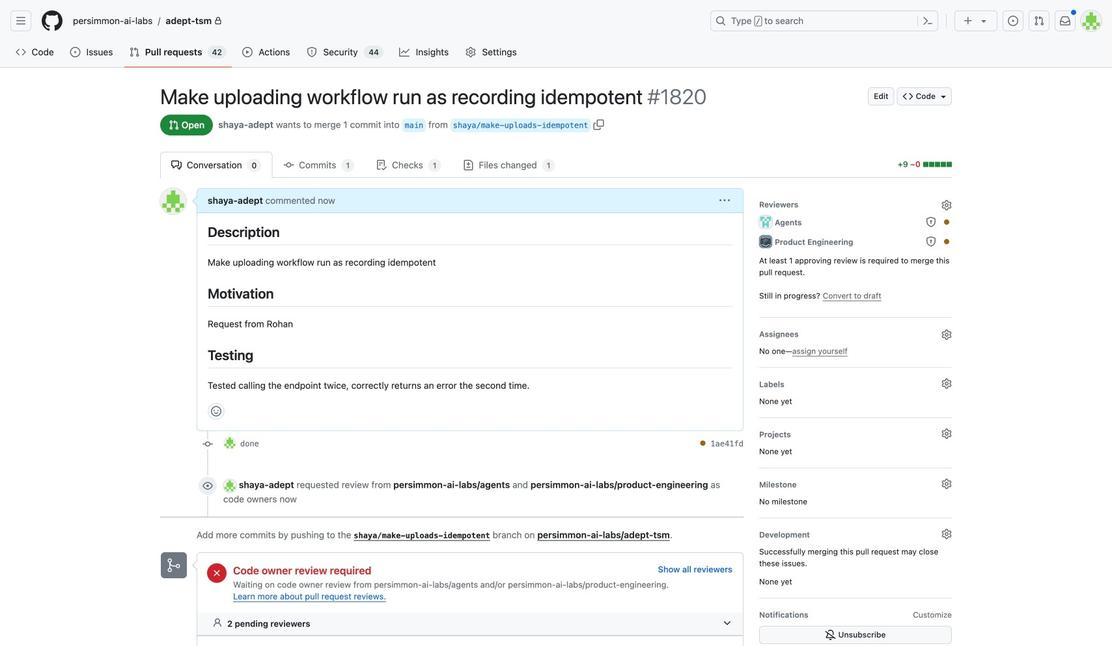 Task type: describe. For each thing, give the bounding box(es) containing it.
homepage image
[[42, 10, 63, 31]]

1 vertical spatial git pull request image
[[129, 47, 140, 57]]

file diff image
[[464, 160, 474, 170]]

show image
[[722, 618, 733, 629]]

select projects element
[[760, 426, 952, 457]]

2 gear image from the top
[[942, 378, 952, 389]]

gear image inside "select assignees" element
[[942, 330, 952, 340]]

eye image
[[203, 481, 213, 491]]

@shaya adept image for eye image
[[223, 479, 236, 492]]

command palette image
[[923, 16, 934, 26]]

checklist image
[[377, 160, 387, 170]]

comment discussion image
[[171, 160, 182, 170]]

issue opened image for git pull request image to the right
[[1008, 16, 1019, 26]]

triangle down image
[[979, 16, 990, 26]]

git commit image
[[203, 439, 213, 450]]

2 / 8 checks ok image
[[698, 438, 708, 449]]

show options image
[[720, 195, 730, 206]]

person image
[[212, 618, 223, 628]]

shaya adept image
[[160, 188, 186, 214]]

graph image
[[399, 47, 410, 57]]

dot fill image for shield lock image
[[942, 236, 952, 247]]

@persimmon ai labs/agents image
[[760, 216, 773, 229]]

0 vertical spatial code image
[[16, 47, 26, 57]]

copy image
[[594, 119, 604, 130]]

select assignees element
[[760, 326, 952, 357]]

lock image
[[214, 17, 222, 25]]

gear image for select reviewers element
[[942, 200, 952, 210]]

pull request tabs element
[[160, 152, 892, 178]]

status: open image
[[169, 120, 179, 130]]

play image
[[242, 47, 253, 57]]



Task type: locate. For each thing, give the bounding box(es) containing it.
git merge image
[[166, 558, 182, 573]]

gear image for link issues element
[[942, 529, 952, 539]]

issue opened image for git pull request image to the bottom
[[70, 47, 80, 57]]

2 @shaya adept image from the top
[[223, 479, 236, 492]]

0 vertical spatial git pull request image
[[1034, 16, 1045, 26]]

git commit image
[[284, 160, 294, 170]]

1 vertical spatial issue opened image
[[70, 47, 80, 57]]

gear image
[[942, 330, 952, 340], [942, 378, 952, 389]]

code image
[[16, 47, 26, 57], [903, 91, 914, 102]]

dot fill image right shield lock icon
[[942, 217, 952, 227]]

0 vertical spatial issue opened image
[[1008, 16, 1019, 26]]

1 gear image from the top
[[942, 330, 952, 340]]

@shaya adept image right git commit icon
[[223, 437, 236, 450]]

@shaya adept image right eye image
[[223, 479, 236, 492]]

0 horizontal spatial code image
[[16, 47, 26, 57]]

git pull request image
[[1034, 16, 1045, 26], [129, 47, 140, 57]]

shield image
[[307, 47, 317, 57]]

0 vertical spatial gear image
[[942, 330, 952, 340]]

gear image
[[466, 47, 476, 57], [942, 200, 952, 210], [942, 429, 952, 439], [942, 479, 952, 489], [942, 529, 952, 539]]

shield lock image
[[926, 217, 937, 227]]

dot fill image right shield lock image
[[942, 236, 952, 247]]

select reviewers element
[[760, 196, 952, 307]]

x image
[[212, 568, 222, 578]]

0 horizontal spatial issue opened image
[[70, 47, 80, 57]]

shield lock image
[[926, 236, 937, 247]]

plus image
[[963, 16, 974, 26]]

dot fill image
[[942, 217, 952, 227], [942, 236, 952, 247]]

gear image for the select projects element
[[942, 429, 952, 439]]

bell slash image
[[826, 630, 836, 640]]

1 horizontal spatial code image
[[903, 91, 914, 102]]

link issues element
[[760, 526, 952, 588]]

0 vertical spatial dot fill image
[[942, 217, 952, 227]]

1 vertical spatial code image
[[903, 91, 914, 102]]

1 dot fill image from the top
[[942, 217, 952, 227]]

list
[[68, 10, 703, 31]]

1 vertical spatial dot fill image
[[942, 236, 952, 247]]

1 horizontal spatial git pull request image
[[1034, 16, 1045, 26]]

@persimmon ai labs/product engineering image
[[760, 235, 773, 248]]

@shaya adept image
[[223, 437, 236, 450], [223, 479, 236, 492]]

triangle down image
[[939, 91, 949, 102]]

1 vertical spatial @shaya adept image
[[223, 479, 236, 492]]

gear image inside the select projects element
[[942, 429, 952, 439]]

gear image inside link issues element
[[942, 529, 952, 539]]

add or remove reactions image
[[211, 406, 221, 417]]

add or remove reactions element
[[208, 403, 225, 420]]

2 dot fill image from the top
[[942, 236, 952, 247]]

1 vertical spatial gear image
[[942, 378, 952, 389]]

0 horizontal spatial git pull request image
[[129, 47, 140, 57]]

1 horizontal spatial issue opened image
[[1008, 16, 1019, 26]]

@shaya adept image for git commit icon
[[223, 437, 236, 450]]

notifications image
[[1061, 16, 1071, 26]]

0 vertical spatial @shaya adept image
[[223, 437, 236, 450]]

1 @shaya adept image from the top
[[223, 437, 236, 450]]

issue opened image
[[1008, 16, 1019, 26], [70, 47, 80, 57]]

dot fill image for shield lock icon
[[942, 217, 952, 227]]



Task type: vqa. For each thing, say whether or not it's contained in the screenshot.
Add or remove reactions element
yes



